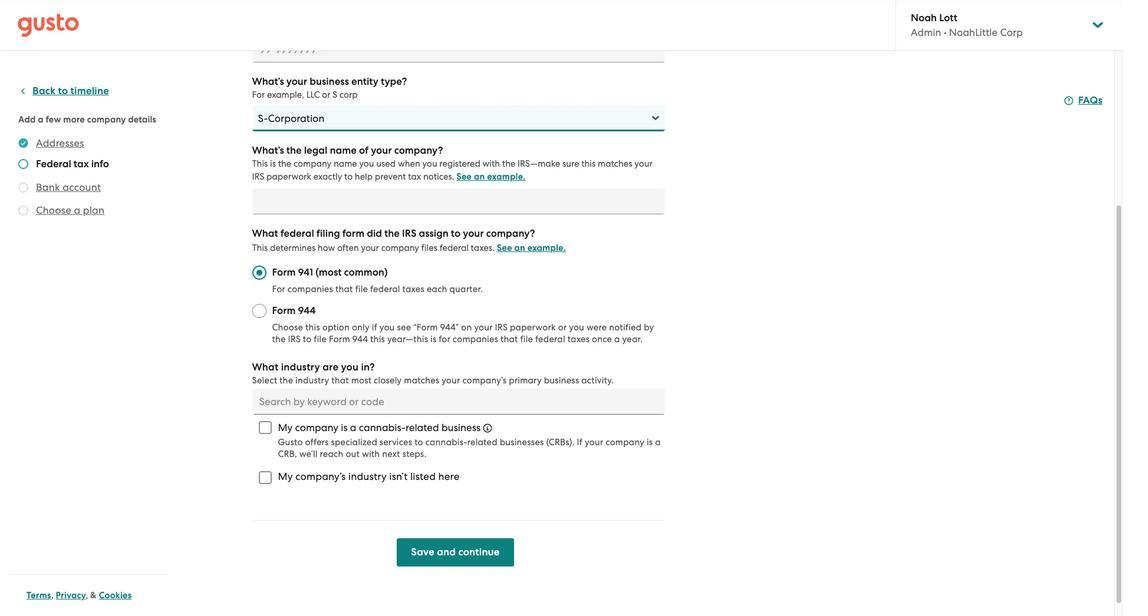 Task type: describe. For each thing, give the bounding box(es) containing it.
0 vertical spatial name
[[330, 144, 357, 157]]

with inside this is the company name you used when you registered with the irs—make sure this matches your irs paperwork exactly to help prevent tax notices.
[[483, 159, 500, 169]]

timeline
[[70, 85, 109, 97]]

are
[[323, 361, 339, 374]]

is inside form 944 choose this option only if you see "form 944" on your irs paperwork or you were notified by the irs to file form 944 this year—this is for companies that file federal taxes once a year.
[[430, 334, 437, 345]]

1 vertical spatial industry
[[295, 376, 329, 386]]

company? inside what federal filing form did the irs assign to your company? this determines how often your company files federal taxes. see an example.
[[486, 228, 535, 240]]

specialized
[[331, 438, 377, 448]]

federal tax info
[[36, 158, 109, 170]]

2 , from the left
[[86, 591, 88, 601]]

if
[[577, 438, 583, 448]]

1 , from the left
[[51, 591, 54, 601]]

to inside what federal filing form did the irs assign to your company? this determines how often your company files federal taxes. see an example.
[[451, 228, 461, 240]]

"form
[[413, 323, 438, 333]]

1 vertical spatial 944
[[352, 334, 368, 345]]

addresses button
[[36, 136, 84, 150]]

a inside the "gusto offers specialized services to cannabis-related businesses (crbs). if your company is a crb, we'll reach out with next steps."
[[655, 438, 661, 448]]

paperwork inside form 944 choose this option only if you see "form 944" on your irs paperwork or you were notified by the irs to file form 944 this year—this is for companies that file federal taxes once a year.
[[510, 323, 556, 333]]

s
[[333, 90, 337, 100]]

choose a plan button
[[36, 203, 105, 218]]

•
[[944, 27, 947, 38]]

crb,
[[278, 449, 297, 460]]

account
[[63, 182, 101, 193]]

0 horizontal spatial file
[[314, 334, 327, 345]]

once
[[592, 334, 612, 345]]

cookies
[[99, 591, 132, 601]]

2 vertical spatial this
[[370, 334, 385, 345]]

what's your business entity type? for example, llc or s corp
[[252, 75, 407, 100]]

0 vertical spatial company?
[[394, 144, 443, 157]]

1 horizontal spatial business
[[442, 422, 481, 434]]

federal
[[36, 158, 71, 170]]

check image for choose
[[18, 206, 28, 216]]

notices.
[[423, 172, 454, 182]]

companies inside form 944 choose this option only if you see "form 944" on your irs paperwork or you were notified by the irs to file form 944 this year—this is for companies that file federal taxes once a year.
[[453, 334, 498, 345]]

info
[[91, 158, 109, 170]]

exactly
[[314, 172, 342, 182]]

federal tax info list
[[18, 136, 163, 220]]

for inside form 941 (most common) for companies that file federal taxes each quarter.
[[272, 284, 285, 295]]

did
[[367, 228, 382, 240]]

noah lott admin • noahlittle corp
[[911, 12, 1023, 38]]

by
[[644, 323, 654, 333]]

what industry are you in? select the industry that most closely matches your company's primary business activity.
[[252, 361, 614, 386]]

federal right files
[[440, 243, 469, 254]]

closely
[[374, 376, 402, 386]]

related inside the "gusto offers specialized services to cannabis-related businesses (crbs). if your company is a crb, we'll reach out with next steps."
[[467, 438, 498, 448]]

taxes inside form 941 (most common) for companies that file federal taxes each quarter.
[[402, 284, 425, 295]]

you up help
[[359, 159, 374, 169]]

next
[[382, 449, 400, 460]]

this is the company name you used when you registered with the irs—make sure this matches your irs paperwork exactly to help prevent tax notices.
[[252, 159, 653, 182]]

you right if
[[380, 323, 395, 333]]

an inside popup button
[[474, 172, 485, 182]]

type?
[[381, 75, 407, 88]]

for
[[439, 334, 451, 345]]

back to timeline
[[32, 85, 109, 97]]

what's the legal name of your company?
[[252, 144, 443, 157]]

quarter.
[[450, 284, 483, 295]]

determines
[[270, 243, 316, 254]]

often
[[337, 243, 359, 254]]

steps.
[[403, 449, 427, 460]]

to inside form 944 choose this option only if you see "form 944" on your irs paperwork or you were notified by the irs to file form 944 this year—this is for companies that file federal taxes once a year.
[[303, 334, 312, 345]]

0 vertical spatial see
[[457, 172, 472, 182]]

entity
[[351, 75, 379, 88]]

were
[[587, 323, 607, 333]]

company up offers
[[295, 422, 339, 434]]

offers
[[305, 438, 329, 448]]

a inside form 944 choose this option only if you see "form 944" on your irs paperwork or you were notified by the irs to file form 944 this year—this is for companies that file federal taxes once a year.
[[614, 334, 620, 345]]

terms , privacy , & cookies
[[27, 591, 132, 601]]

gusto offers specialized services to cannabis-related businesses (crbs). if your company is a crb, we'll reach out with next steps.
[[278, 438, 661, 460]]

that inside form 941 (most common) for companies that file federal taxes each quarter.
[[335, 284, 353, 295]]

form for form 944
[[272, 305, 296, 317]]

is inside this is the company name you used when you registered with the irs—make sure this matches your irs paperwork exactly to help prevent tax notices.
[[270, 159, 276, 169]]

(crbs).
[[546, 438, 575, 448]]

details
[[128, 114, 156, 125]]

what federal filing form did the irs assign to your company? this determines how often your company files federal taxes. see an example.
[[252, 228, 566, 254]]

What's your Federal EIN? text field
[[252, 37, 665, 63]]

prevent
[[375, 172, 406, 182]]

select
[[252, 376, 277, 386]]

What industry are you in? field
[[252, 389, 665, 415]]

more
[[63, 114, 85, 125]]

my for my company is a cannabis-related business
[[278, 422, 293, 434]]

company right more
[[87, 114, 126, 125]]

addresses
[[36, 137, 84, 149]]

bank
[[36, 182, 60, 193]]

0 horizontal spatial 944
[[298, 305, 316, 317]]

registered
[[440, 159, 480, 169]]

choose a plan
[[36, 205, 105, 216]]

your inside this is the company name you used when you registered with the irs—make sure this matches your irs paperwork exactly to help prevent tax notices.
[[635, 159, 653, 169]]

gusto
[[278, 438, 303, 448]]

0 vertical spatial industry
[[281, 361, 320, 374]]

form 941 (most common) for companies that file federal taxes each quarter.
[[272, 267, 483, 295]]

plan
[[83, 205, 105, 216]]

what's for what's the legal name of your company?
[[252, 144, 284, 157]]

circle check image
[[18, 136, 28, 150]]

of
[[359, 144, 369, 157]]

admin
[[911, 27, 941, 38]]

few
[[46, 114, 61, 125]]

corp
[[1000, 27, 1023, 38]]

each
[[427, 284, 447, 295]]

company inside this is the company name you used when you registered with the irs—make sure this matches your irs paperwork exactly to help prevent tax notices.
[[294, 159, 332, 169]]

assign
[[419, 228, 449, 240]]

my company's industry isn't listed here
[[278, 471, 460, 483]]

noahlittle
[[949, 27, 998, 38]]

your inside what's your business entity type? for example, llc or s corp
[[286, 75, 307, 88]]

irs inside what federal filing form did the irs assign to your company? this determines how often your company files federal taxes. see an example.
[[402, 228, 417, 240]]

services
[[380, 438, 412, 448]]

see an example. button for what federal filing form did the irs assign to your company?
[[497, 241, 566, 255]]

what for what industry are you in?
[[252, 361, 279, 374]]

you left were
[[569, 323, 584, 333]]

home image
[[18, 13, 79, 37]]

the inside form 944 choose this option only if you see "form 944" on your irs paperwork or you were notified by the irs to file form 944 this year—this is for companies that file federal taxes once a year.
[[272, 334, 286, 345]]

0 vertical spatial cannabis-
[[359, 422, 406, 434]]

back to timeline button
[[18, 84, 109, 98]]

common)
[[344, 267, 388, 279]]

back
[[32, 85, 56, 97]]

or inside form 944 choose this option only if you see "form 944" on your irs paperwork or you were notified by the irs to file form 944 this year—this is for companies that file federal taxes once a year.
[[558, 323, 567, 333]]

choose inside choose a plan button
[[36, 205, 71, 216]]

bank account
[[36, 182, 101, 193]]

most
[[351, 376, 372, 386]]

to inside button
[[58, 85, 68, 97]]

used
[[376, 159, 396, 169]]

my company is a cannabis-related business
[[278, 422, 481, 434]]

help
[[355, 172, 373, 182]]

on
[[461, 323, 472, 333]]

activity.
[[582, 376, 614, 386]]

for inside what's your business entity type? for example, llc or s corp
[[252, 90, 265, 100]]

terms
[[27, 591, 51, 601]]

taxes.
[[471, 243, 495, 254]]

or inside what's your business entity type? for example, llc or s corp
[[322, 90, 330, 100]]

1 vertical spatial this
[[305, 323, 320, 333]]

notified
[[609, 323, 642, 333]]

federal inside form 941 (most common) for companies that file federal taxes each quarter.
[[370, 284, 400, 295]]



Task type: vqa. For each thing, say whether or not it's contained in the screenshot.
THE YOU inside the What industry are you in? Select the industry that most closely matches your company's primary business activity.
yes



Task type: locate. For each thing, give the bounding box(es) containing it.
this inside this is the company name you used when you registered with the irs—make sure this matches your irs paperwork exactly to help prevent tax notices.
[[582, 159, 596, 169]]

related up steps.
[[406, 422, 439, 434]]

tax inside federal tax info list
[[74, 158, 89, 170]]

0 horizontal spatial company's
[[295, 471, 346, 483]]

a inside button
[[74, 205, 80, 216]]

1 vertical spatial an
[[514, 243, 525, 254]]

name inside this is the company name you used when you registered with the irs—make sure this matches your irs paperwork exactly to help prevent tax notices.
[[334, 159, 357, 169]]

faqs button
[[1064, 94, 1103, 108]]

1 vertical spatial with
[[362, 449, 380, 460]]

to
[[58, 85, 68, 97], [344, 172, 353, 182], [451, 228, 461, 240], [303, 334, 312, 345], [415, 438, 423, 448]]

reach
[[320, 449, 344, 460]]

0 horizontal spatial companies
[[288, 284, 333, 295]]

0 horizontal spatial related
[[406, 422, 439, 434]]

save and continue button
[[397, 539, 514, 567]]

what for what federal filing form did the irs assign to your company?
[[252, 228, 278, 240]]

that up primary
[[501, 334, 518, 345]]

the inside what industry are you in? select the industry that most closely matches your company's primary business activity.
[[280, 376, 293, 386]]

1 vertical spatial tax
[[408, 172, 421, 182]]

0 horizontal spatial business
[[310, 75, 349, 88]]

matches right closely
[[404, 376, 440, 386]]

0 vertical spatial with
[[483, 159, 500, 169]]

company's down reach
[[295, 471, 346, 483]]

2 vertical spatial form
[[329, 334, 350, 345]]

0 horizontal spatial see
[[457, 172, 472, 182]]

&
[[90, 591, 97, 601]]

cannabis- up steps.
[[426, 438, 467, 448]]

this inside this is the company name you used when you registered with the irs—make sure this matches your irs paperwork exactly to help prevent tax notices.
[[252, 159, 268, 169]]

0 vertical spatial tax
[[74, 158, 89, 170]]

federal up the determines
[[281, 228, 314, 240]]

company? up taxes.
[[486, 228, 535, 240]]

an inside what federal filing form did the irs assign to your company? this determines how often your company files federal taxes. see an example.
[[514, 243, 525, 254]]

what's
[[252, 75, 284, 88], [252, 144, 284, 157]]

0 horizontal spatial for
[[252, 90, 265, 100]]

0 horizontal spatial an
[[474, 172, 485, 182]]

1 vertical spatial matches
[[404, 376, 440, 386]]

2 vertical spatial that
[[332, 376, 349, 386]]

listed
[[410, 471, 436, 483]]

0 vertical spatial example.
[[487, 172, 526, 182]]

llc
[[306, 90, 320, 100]]

example.
[[487, 172, 526, 182], [528, 243, 566, 254]]

1 vertical spatial companies
[[453, 334, 498, 345]]

0 vertical spatial what
[[252, 228, 278, 240]]

in?
[[361, 361, 375, 374]]

1 horizontal spatial example.
[[528, 243, 566, 254]]

0 vertical spatial taxes
[[402, 284, 425, 295]]

name left of
[[330, 144, 357, 157]]

see inside what federal filing form did the irs assign to your company? this determines how often your company files federal taxes. see an example.
[[497, 243, 512, 254]]

2 this from the top
[[252, 243, 268, 254]]

2 vertical spatial check image
[[18, 206, 28, 216]]

save and continue
[[411, 547, 500, 559]]

0 horizontal spatial ,
[[51, 591, 54, 601]]

see
[[457, 172, 472, 182], [497, 243, 512, 254]]

see an example.
[[457, 172, 526, 182]]

1 vertical spatial what's
[[252, 144, 284, 157]]

business inside what's your business entity type? for example, llc or s corp
[[310, 75, 349, 88]]

941
[[298, 267, 313, 279]]

form
[[342, 228, 365, 240]]

1 vertical spatial see
[[497, 243, 512, 254]]

1 horizontal spatial or
[[558, 323, 567, 333]]

1 vertical spatial taxes
[[568, 334, 590, 345]]

my up "gusto"
[[278, 422, 293, 434]]

None radio
[[252, 266, 266, 280], [252, 304, 266, 318], [252, 266, 266, 280], [252, 304, 266, 318]]

file down "common)"
[[355, 284, 368, 295]]

1 vertical spatial for
[[272, 284, 285, 295]]

your inside form 944 choose this option only if you see "form 944" on your irs paperwork or you were notified by the irs to file form 944 this year—this is for companies that file federal taxes once a year.
[[474, 323, 493, 333]]

0 vertical spatial what's
[[252, 75, 284, 88]]

that down are
[[332, 376, 349, 386]]

2 horizontal spatial business
[[544, 376, 579, 386]]

choose inside form 944 choose this option only if you see "form 944" on your irs paperwork or you were notified by the irs to file form 944 this year—this is for companies that file federal taxes once a year.
[[272, 323, 303, 333]]

1 what's from the top
[[252, 75, 284, 88]]

this
[[252, 159, 268, 169], [252, 243, 268, 254]]

see right taxes.
[[497, 243, 512, 254]]

companies down 941
[[288, 284, 333, 295]]

2 horizontal spatial file
[[520, 334, 533, 345]]

file inside form 941 (most common) for companies that file federal taxes each quarter.
[[355, 284, 368, 295]]

check image down 'circle check' icon
[[18, 159, 28, 169]]

1 horizontal spatial file
[[355, 284, 368, 295]]

see an example. button right taxes.
[[497, 241, 566, 255]]

this down if
[[370, 334, 385, 345]]

1 horizontal spatial see
[[497, 243, 512, 254]]

business up the "gusto offers specialized services to cannabis-related businesses (crbs). if your company is a crb, we'll reach out with next steps." at bottom
[[442, 422, 481, 434]]

taxes left each
[[402, 284, 425, 295]]

business
[[310, 75, 349, 88], [544, 376, 579, 386], [442, 422, 481, 434]]

how
[[318, 243, 335, 254]]

matches inside this is the company name you used when you registered with the irs—make sure this matches your irs paperwork exactly to help prevent tax notices.
[[598, 159, 633, 169]]

save
[[411, 547, 435, 559]]

cookies button
[[99, 589, 132, 603]]

1 vertical spatial check image
[[18, 183, 28, 193]]

0 horizontal spatial choose
[[36, 205, 71, 216]]

what up the determines
[[252, 228, 278, 240]]

1 vertical spatial name
[[334, 159, 357, 169]]

1 vertical spatial what
[[252, 361, 279, 374]]

sure
[[563, 159, 579, 169]]

My company's industry isn't listed here checkbox
[[252, 465, 278, 491]]

irs—make
[[518, 159, 560, 169]]

matches
[[598, 159, 633, 169], [404, 376, 440, 386]]

0 vertical spatial for
[[252, 90, 265, 100]]

the inside what federal filing form did the irs assign to your company? this determines how often your company files federal taxes. see an example.
[[385, 228, 400, 240]]

1 vertical spatial cannabis-
[[426, 438, 467, 448]]

add
[[18, 114, 36, 125]]

3 check image from the top
[[18, 206, 28, 216]]

my down crb,
[[278, 471, 293, 483]]

industry down are
[[295, 376, 329, 386]]

944 down the only
[[352, 334, 368, 345]]

0 vertical spatial companies
[[288, 284, 333, 295]]

cannabis-
[[359, 422, 406, 434], [426, 438, 467, 448]]

2 vertical spatial industry
[[348, 471, 387, 483]]

see an example. button for what's the legal name of your company?
[[457, 170, 526, 184]]

1 vertical spatial this
[[252, 243, 268, 254]]

matches right sure
[[598, 159, 633, 169]]

business left activity.
[[544, 376, 579, 386]]

0 horizontal spatial company?
[[394, 144, 443, 157]]

add a few more company details
[[18, 114, 156, 125]]

tax left info
[[74, 158, 89, 170]]

form inside form 941 (most common) for companies that file federal taxes each quarter.
[[272, 267, 296, 279]]

is
[[270, 159, 276, 169], [430, 334, 437, 345], [341, 422, 348, 434], [647, 438, 653, 448]]

example. inside popup button
[[487, 172, 526, 182]]

what inside what industry are you in? select the industry that most closely matches your company's primary business activity.
[[252, 361, 279, 374]]

is inside the "gusto offers specialized services to cannabis-related businesses (crbs). if your company is a crb, we'll reach out with next steps."
[[647, 438, 653, 448]]

1 vertical spatial that
[[501, 334, 518, 345]]

this left the option
[[305, 323, 320, 333]]

1 this from the top
[[252, 159, 268, 169]]

example,
[[267, 90, 304, 100]]

privacy
[[56, 591, 86, 601]]

bank account button
[[36, 180, 101, 195]]

continue
[[458, 547, 500, 559]]

you up most
[[341, 361, 359, 374]]

paperwork down legal
[[267, 172, 311, 182]]

noah
[[911, 12, 937, 24]]

business up s on the top left
[[310, 75, 349, 88]]

related left 'businesses'
[[467, 438, 498, 448]]

2 check image from the top
[[18, 183, 28, 193]]

companies
[[288, 284, 333, 295], [453, 334, 498, 345]]

an down the registered
[[474, 172, 485, 182]]

1 horizontal spatial tax
[[408, 172, 421, 182]]

files
[[421, 243, 438, 254]]

industry left are
[[281, 361, 320, 374]]

file
[[355, 284, 368, 295], [314, 334, 327, 345], [520, 334, 533, 345]]

file up primary
[[520, 334, 533, 345]]

name
[[330, 144, 357, 157], [334, 159, 357, 169]]

file down the option
[[314, 334, 327, 345]]

that
[[335, 284, 353, 295], [501, 334, 518, 345], [332, 376, 349, 386]]

0 vertical spatial check image
[[18, 159, 28, 169]]

What's the legal name of your company? text field
[[252, 189, 665, 215]]

or
[[322, 90, 330, 100], [558, 323, 567, 333]]

to inside this is the company name you used when you registered with the irs—make sure this matches your irs paperwork exactly to help prevent tax notices.
[[344, 172, 353, 182]]

for down the determines
[[272, 284, 285, 295]]

business inside what industry are you in? select the industry that most closely matches your company's primary business activity.
[[544, 376, 579, 386]]

1 vertical spatial see an example. button
[[497, 241, 566, 255]]

you inside what industry are you in? select the industry that most closely matches your company's primary business activity.
[[341, 361, 359, 374]]

with up 'see an example.'
[[483, 159, 500, 169]]

industry down the out in the bottom of the page
[[348, 471, 387, 483]]

2 vertical spatial business
[[442, 422, 481, 434]]

federal inside form 944 choose this option only if you see "form 944" on your irs paperwork or you were notified by the irs to file form 944 this year—this is for companies that file federal taxes once a year.
[[535, 334, 565, 345]]

lott
[[940, 12, 958, 24]]

federal
[[281, 228, 314, 240], [440, 243, 469, 254], [370, 284, 400, 295], [535, 334, 565, 345]]

0 vertical spatial an
[[474, 172, 485, 182]]

we'll
[[299, 449, 318, 460]]

form
[[272, 267, 296, 279], [272, 305, 296, 317], [329, 334, 350, 345]]

tax down when
[[408, 172, 421, 182]]

to inside the "gusto offers specialized services to cannabis-related businesses (crbs). if your company is a crb, we'll reach out with next steps."
[[415, 438, 423, 448]]

1 what from the top
[[252, 228, 278, 240]]

1 vertical spatial company's
[[295, 471, 346, 483]]

see
[[397, 323, 411, 333]]

1 vertical spatial example.
[[528, 243, 566, 254]]

terms link
[[27, 591, 51, 601]]

cannabis- up services
[[359, 422, 406, 434]]

1 vertical spatial company?
[[486, 228, 535, 240]]

taxes down were
[[568, 334, 590, 345]]

0 vertical spatial paperwork
[[267, 172, 311, 182]]

here
[[438, 471, 460, 483]]

0 vertical spatial or
[[322, 90, 330, 100]]

company inside what federal filing form did the irs assign to your company? this determines how often your company files federal taxes. see an example.
[[381, 243, 419, 254]]

an
[[474, 172, 485, 182], [514, 243, 525, 254]]

2 what from the top
[[252, 361, 279, 374]]

taxes inside form 944 choose this option only if you see "form 944" on your irs paperwork or you were notified by the irs to file form 944 this year—this is for companies that file federal taxes once a year.
[[568, 334, 590, 345]]

check image
[[18, 159, 28, 169], [18, 183, 28, 193], [18, 206, 28, 216]]

0 vertical spatial form
[[272, 267, 296, 279]]

1 horizontal spatial taxes
[[568, 334, 590, 345]]

1 horizontal spatial company?
[[486, 228, 535, 240]]

0 vertical spatial choose
[[36, 205, 71, 216]]

0 vertical spatial my
[[278, 422, 293, 434]]

1 vertical spatial related
[[467, 438, 498, 448]]

federal down "common)"
[[370, 284, 400, 295]]

check image for bank
[[18, 183, 28, 193]]

or left s on the top left
[[322, 90, 330, 100]]

this right sure
[[582, 159, 596, 169]]

your inside what industry are you in? select the industry that most closely matches your company's primary business activity.
[[442, 376, 460, 386]]

isn't
[[389, 471, 408, 483]]

year.
[[622, 334, 643, 345]]

primary
[[509, 376, 542, 386]]

federal up primary
[[535, 334, 565, 345]]

what's for what's your business entity type? for example, llc or s corp
[[252, 75, 284, 88]]

0 horizontal spatial paperwork
[[267, 172, 311, 182]]

choose down bank
[[36, 205, 71, 216]]

0 horizontal spatial example.
[[487, 172, 526, 182]]

(most
[[316, 267, 342, 279]]

0 horizontal spatial matches
[[404, 376, 440, 386]]

that down (most
[[335, 284, 353, 295]]

companies down the on
[[453, 334, 498, 345]]

for left example,
[[252, 90, 265, 100]]

company down legal
[[294, 159, 332, 169]]

1 horizontal spatial an
[[514, 243, 525, 254]]

year—this
[[387, 334, 428, 345]]

1 vertical spatial business
[[544, 376, 579, 386]]

your inside the "gusto offers specialized services to cannabis-related businesses (crbs). if your company is a crb, we'll reach out with next steps."
[[585, 438, 604, 448]]

see an example. button
[[457, 170, 526, 184], [497, 241, 566, 255]]

, left &
[[86, 591, 88, 601]]

legal
[[304, 144, 328, 157]]

, left privacy
[[51, 591, 54, 601]]

1 horizontal spatial paperwork
[[510, 323, 556, 333]]

check image left choose a plan
[[18, 206, 28, 216]]

what's left legal
[[252, 144, 284, 157]]

see an example. button down the registered
[[457, 170, 526, 184]]

example. inside what federal filing form did the irs assign to your company? this determines how often your company files federal taxes. see an example.
[[528, 243, 566, 254]]

0 horizontal spatial taxes
[[402, 284, 425, 295]]

1 vertical spatial paperwork
[[510, 323, 556, 333]]

what's inside what's your business entity type? for example, llc or s corp
[[252, 75, 284, 88]]

1 my from the top
[[278, 422, 293, 434]]

privacy link
[[56, 591, 86, 601]]

company left files
[[381, 243, 419, 254]]

0 vertical spatial this
[[252, 159, 268, 169]]

companies inside form 941 (most common) for companies that file federal taxes each quarter.
[[288, 284, 333, 295]]

with right the out in the bottom of the page
[[362, 449, 380, 460]]

1 vertical spatial choose
[[272, 323, 303, 333]]

check image left bank
[[18, 183, 28, 193]]

company's inside what industry are you in? select the industry that most closely matches your company's primary business activity.
[[463, 376, 507, 386]]

0 vertical spatial 944
[[298, 305, 316, 317]]

1 horizontal spatial this
[[370, 334, 385, 345]]

you up notices.
[[423, 159, 437, 169]]

company? up when
[[394, 144, 443, 157]]

,
[[51, 591, 54, 601], [86, 591, 88, 601]]

1 horizontal spatial choose
[[272, 323, 303, 333]]

my for my company's industry isn't listed here
[[278, 471, 293, 483]]

1 vertical spatial my
[[278, 471, 293, 483]]

company
[[87, 114, 126, 125], [294, 159, 332, 169], [381, 243, 419, 254], [295, 422, 339, 434], [606, 438, 645, 448]]

or left were
[[558, 323, 567, 333]]

0 vertical spatial that
[[335, 284, 353, 295]]

company's
[[463, 376, 507, 386], [295, 471, 346, 483]]

1 check image from the top
[[18, 159, 28, 169]]

1 horizontal spatial related
[[467, 438, 498, 448]]

corp
[[340, 90, 358, 100]]

944 down 941
[[298, 305, 316, 317]]

filing
[[317, 228, 340, 240]]

0 vertical spatial company's
[[463, 376, 507, 386]]

name down 'what's the legal name of your company?'
[[334, 159, 357, 169]]

0 horizontal spatial tax
[[74, 158, 89, 170]]

1 horizontal spatial ,
[[86, 591, 88, 601]]

that inside form 944 choose this option only if you see "form 944" on your irs paperwork or you were notified by the irs to file form 944 this year—this is for companies that file federal taxes once a year.
[[501, 334, 518, 345]]

944
[[298, 305, 316, 317], [352, 334, 368, 345]]

2 horizontal spatial this
[[582, 159, 596, 169]]

what's up example,
[[252, 75, 284, 88]]

and
[[437, 547, 456, 559]]

you
[[359, 159, 374, 169], [423, 159, 437, 169], [380, 323, 395, 333], [569, 323, 584, 333], [341, 361, 359, 374]]

an right taxes.
[[514, 243, 525, 254]]

2 what's from the top
[[252, 144, 284, 157]]

my
[[278, 422, 293, 434], [278, 471, 293, 483]]

see down the registered
[[457, 172, 472, 182]]

form 944 choose this option only if you see "form 944" on your irs paperwork or you were notified by the irs to file form 944 this year—this is for companies that file federal taxes once a year.
[[272, 305, 654, 345]]

1 horizontal spatial company's
[[463, 376, 507, 386]]

irs
[[252, 172, 264, 182], [402, 228, 417, 240], [495, 323, 508, 333], [288, 334, 301, 345]]

1 horizontal spatial for
[[272, 284, 285, 295]]

cannabis- inside the "gusto offers specialized services to cannabis-related businesses (crbs). if your company is a crb, we'll reach out with next steps."
[[426, 438, 467, 448]]

this inside what federal filing form did the irs assign to your company? this determines how often your company files federal taxes. see an example.
[[252, 243, 268, 254]]

company inside the "gusto offers specialized services to cannabis-related businesses (crbs). if your company is a crb, we'll reach out with next steps."
[[606, 438, 645, 448]]

what up the select
[[252, 361, 279, 374]]

matches inside what industry are you in? select the industry that most closely matches your company's primary business activity.
[[404, 376, 440, 386]]

0 horizontal spatial cannabis-
[[359, 422, 406, 434]]

2 my from the top
[[278, 471, 293, 483]]

1 vertical spatial or
[[558, 323, 567, 333]]

irs inside this is the company name you used when you registered with the irs—make sure this matches your irs paperwork exactly to help prevent tax notices.
[[252, 172, 264, 182]]

paperwork up primary
[[510, 323, 556, 333]]

choose left the option
[[272, 323, 303, 333]]

company's up what industry are you in? field
[[463, 376, 507, 386]]

0 vertical spatial this
[[582, 159, 596, 169]]

1 horizontal spatial matches
[[598, 159, 633, 169]]

paperwork inside this is the company name you used when you registered with the irs—make sure this matches your irs paperwork exactly to help prevent tax notices.
[[267, 172, 311, 182]]

0 vertical spatial business
[[310, 75, 349, 88]]

None checkbox
[[252, 415, 278, 441]]

with inside the "gusto offers specialized services to cannabis-related businesses (crbs). if your company is a crb, we'll reach out with next steps."
[[362, 449, 380, 460]]

company right if
[[606, 438, 645, 448]]

tax inside this is the company name you used when you registered with the irs—make sure this matches your irs paperwork exactly to help prevent tax notices.
[[408, 172, 421, 182]]

what inside what federal filing form did the irs assign to your company? this determines how often your company files federal taxes. see an example.
[[252, 228, 278, 240]]

1 horizontal spatial with
[[483, 159, 500, 169]]

out
[[346, 449, 360, 460]]

0 vertical spatial related
[[406, 422, 439, 434]]

1 horizontal spatial cannabis-
[[426, 438, 467, 448]]

that inside what industry are you in? select the industry that most closely matches your company's primary business activity.
[[332, 376, 349, 386]]

company?
[[394, 144, 443, 157], [486, 228, 535, 240]]

1 horizontal spatial 944
[[352, 334, 368, 345]]

form for form 941 (most common)
[[272, 267, 296, 279]]

0 vertical spatial see an example. button
[[457, 170, 526, 184]]



